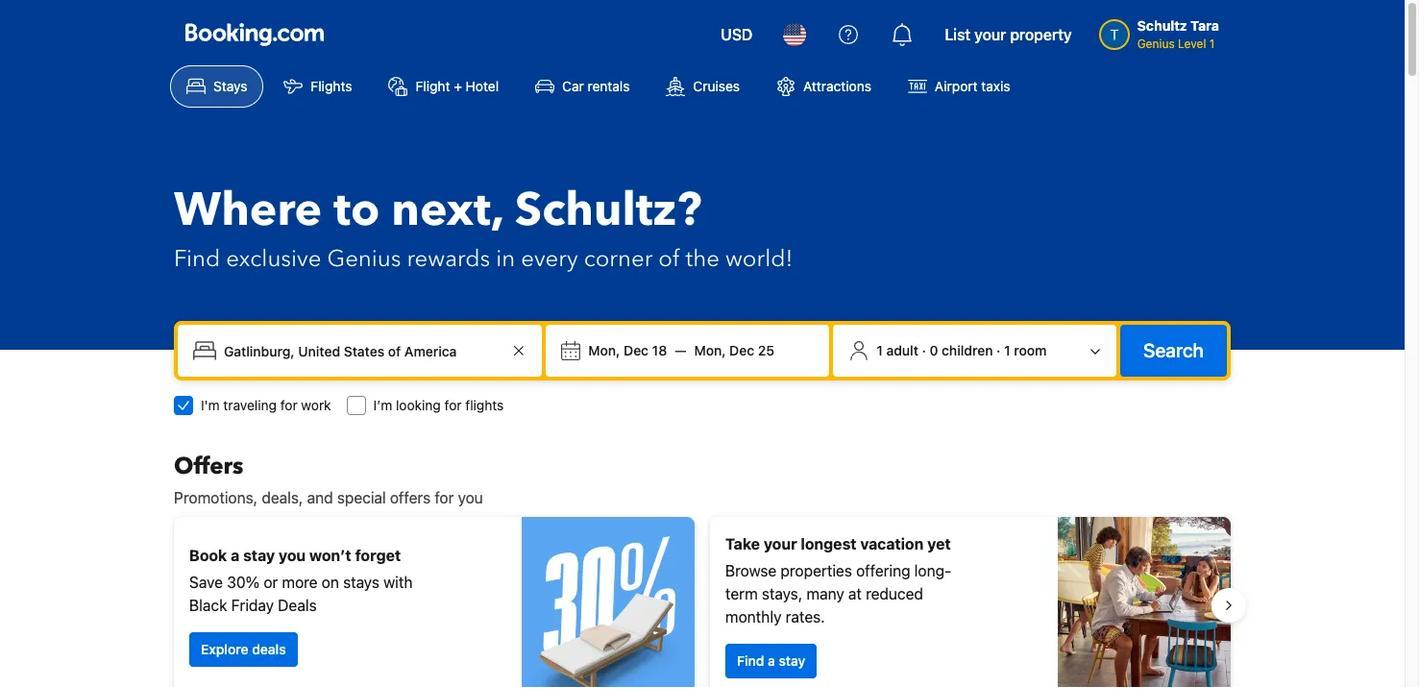 Task type: describe. For each thing, give the bounding box(es) containing it.
offers
[[390, 489, 431, 506]]

find a stay
[[737, 653, 806, 669]]

mon, dec 18 button
[[581, 333, 675, 368]]

1 mon, from the left
[[588, 342, 620, 358]]

1 adult · 0 children · 1 room
[[877, 342, 1047, 358]]

for inside the offers promotions, deals, and special offers for you
[[435, 489, 454, 506]]

traveling
[[223, 397, 277, 413]]

promotions,
[[174, 489, 258, 506]]

deals
[[278, 597, 317, 614]]

cruises
[[693, 78, 740, 94]]

1 adult · 0 children · 1 room button
[[841, 332, 1109, 369]]

hotel
[[466, 78, 499, 94]]

rentals
[[588, 78, 630, 94]]

list your property link
[[933, 12, 1084, 58]]

forget
[[355, 547, 401, 564]]

—
[[675, 342, 687, 358]]

corner
[[584, 243, 653, 275]]

adult
[[886, 342, 919, 358]]

genius inside where to next, schultz? find exclusive genius rewards in every corner of the world!
[[327, 243, 401, 275]]

with
[[384, 574, 413, 591]]

30%
[[227, 574, 260, 591]]

next,
[[391, 179, 503, 242]]

1 dec from the left
[[624, 342, 649, 358]]

genius inside schultz tara genius level 1
[[1137, 37, 1175, 51]]

won't
[[309, 547, 352, 564]]

where
[[174, 179, 322, 242]]

i'm
[[373, 397, 392, 413]]

stays
[[213, 78, 247, 94]]

flights
[[311, 78, 352, 94]]

car rentals
[[562, 78, 630, 94]]

find inside where to next, schultz? find exclusive genius rewards in every corner of the world!
[[174, 243, 220, 275]]

0 horizontal spatial 1
[[877, 342, 883, 358]]

looking
[[396, 397, 441, 413]]

cruises link
[[650, 65, 756, 108]]

a for book
[[231, 547, 240, 564]]

rewards
[[407, 243, 490, 275]]

region containing take your longest vacation yet
[[159, 509, 1246, 687]]

for for work
[[280, 397, 298, 413]]

1 · from the left
[[922, 342, 926, 358]]

1 vertical spatial find
[[737, 653, 764, 669]]

deals
[[252, 641, 286, 657]]

1 inside schultz tara genius level 1
[[1210, 37, 1215, 51]]

attractions link
[[760, 65, 888, 108]]

offering
[[856, 562, 911, 579]]

offers
[[174, 451, 243, 482]]

on
[[322, 574, 339, 591]]

schultz tara genius level 1
[[1137, 17, 1219, 51]]

i'm
[[201, 397, 220, 413]]

save
[[189, 574, 223, 591]]

search
[[1144, 339, 1204, 361]]

more
[[282, 574, 318, 591]]

schultz
[[1137, 17, 1188, 34]]

flights link
[[268, 65, 368, 108]]

stays
[[343, 574, 380, 591]]

take
[[726, 535, 760, 553]]

explore deals
[[201, 641, 286, 657]]

+
[[454, 78, 462, 94]]

list
[[945, 26, 971, 43]]

exclusive
[[226, 243, 321, 275]]

term
[[726, 585, 758, 603]]

explore
[[201, 641, 248, 657]]

book
[[189, 547, 227, 564]]

of
[[659, 243, 680, 275]]

at
[[848, 585, 862, 603]]

for for flights
[[445, 397, 462, 413]]

take your longest vacation yet browse properties offering long- term stays, many at reduced monthly rates.
[[726, 535, 952, 626]]

level
[[1178, 37, 1206, 51]]

flight + hotel
[[416, 78, 499, 94]]

search button
[[1121, 325, 1227, 377]]

2 · from the left
[[997, 342, 1001, 358]]

where to next, schultz? find exclusive genius rewards in every corner of the world!
[[174, 179, 793, 275]]



Task type: locate. For each thing, give the bounding box(es) containing it.
1 left adult at the right
[[877, 342, 883, 358]]

0 horizontal spatial a
[[231, 547, 240, 564]]

taxis
[[982, 78, 1011, 94]]

to
[[334, 179, 380, 242]]

0 horizontal spatial your
[[764, 535, 797, 553]]

property
[[1010, 26, 1072, 43]]

room
[[1014, 342, 1047, 358]]

or
[[264, 574, 278, 591]]

0 vertical spatial genius
[[1137, 37, 1175, 51]]

flight + hotel link
[[372, 65, 515, 108]]

region
[[159, 509, 1246, 687]]

·
[[922, 342, 926, 358], [997, 342, 1001, 358]]

car rentals link
[[519, 65, 646, 108]]

find down monthly
[[737, 653, 764, 669]]

browse
[[726, 562, 777, 579]]

dec
[[624, 342, 649, 358], [730, 342, 754, 358]]

you up more on the bottom of page
[[279, 547, 306, 564]]

black
[[189, 597, 227, 614]]

find
[[174, 243, 220, 275], [737, 653, 764, 669]]

2 horizontal spatial 1
[[1210, 37, 1215, 51]]

1 horizontal spatial stay
[[779, 653, 806, 669]]

0 horizontal spatial stay
[[243, 547, 275, 564]]

2 mon, from the left
[[694, 342, 726, 358]]

find a stay link
[[726, 644, 817, 678]]

stay up or
[[243, 547, 275, 564]]

in
[[496, 243, 515, 275]]

stay for find
[[779, 653, 806, 669]]

car
[[562, 78, 584, 94]]

book a stay you won't forget save 30% or more on stays with black friday deals
[[189, 547, 413, 614]]

1 horizontal spatial mon,
[[694, 342, 726, 358]]

you inside "book a stay you won't forget save 30% or more on stays with black friday deals"
[[279, 547, 306, 564]]

· left 0
[[922, 342, 926, 358]]

you
[[458, 489, 483, 506], [279, 547, 306, 564]]

your
[[975, 26, 1006, 43], [764, 535, 797, 553]]

many
[[807, 585, 844, 603]]

for right offers
[[435, 489, 454, 506]]

25
[[758, 342, 775, 358]]

reduced
[[866, 585, 923, 603]]

monthly
[[726, 608, 782, 626]]

take your longest vacation yet image
[[1058, 517, 1231, 687]]

yet
[[927, 535, 951, 553]]

genius down to
[[327, 243, 401, 275]]

rates.
[[786, 608, 825, 626]]

your account menu schultz tara genius level 1 element
[[1099, 9, 1227, 53]]

usd button
[[709, 12, 764, 58]]

your for longest
[[764, 535, 797, 553]]

for left work
[[280, 397, 298, 413]]

search for black friday deals on stays image
[[522, 517, 695, 687]]

0 horizontal spatial ·
[[922, 342, 926, 358]]

1 horizontal spatial 1
[[1004, 342, 1011, 358]]

0 horizontal spatial mon,
[[588, 342, 620, 358]]

1 horizontal spatial a
[[768, 653, 775, 669]]

for left flights
[[445, 397, 462, 413]]

you inside the offers promotions, deals, and special offers for you
[[458, 489, 483, 506]]

1 vertical spatial a
[[768, 653, 775, 669]]

Where are you going? field
[[216, 333, 508, 368]]

1 vertical spatial genius
[[327, 243, 401, 275]]

dec left 25 at the right of the page
[[730, 342, 754, 358]]

airport taxis
[[935, 78, 1011, 94]]

0 horizontal spatial dec
[[624, 342, 649, 358]]

i'm looking for flights
[[373, 397, 504, 413]]

explore deals link
[[189, 632, 298, 667]]

booking.com image
[[185, 23, 324, 46]]

1 vertical spatial stay
[[779, 653, 806, 669]]

i'm traveling for work
[[201, 397, 331, 413]]

a down monthly
[[768, 653, 775, 669]]

you right offers
[[458, 489, 483, 506]]

airport taxis link
[[892, 65, 1027, 108]]

stays link
[[170, 65, 264, 108]]

the
[[686, 243, 720, 275]]

attractions
[[803, 78, 872, 94]]

mon, left 18
[[588, 342, 620, 358]]

stay for book
[[243, 547, 275, 564]]

your inside take your longest vacation yet browse properties offering long- term stays, many at reduced monthly rates.
[[764, 535, 797, 553]]

1 vertical spatial you
[[279, 547, 306, 564]]

list your property
[[945, 26, 1072, 43]]

schultz?
[[515, 179, 702, 242]]

and
[[307, 489, 333, 506]]

flight
[[416, 78, 450, 94]]

usd
[[721, 26, 753, 43]]

1
[[1210, 37, 1215, 51], [877, 342, 883, 358], [1004, 342, 1011, 358]]

a right book
[[231, 547, 240, 564]]

world!
[[725, 243, 793, 275]]

stay
[[243, 547, 275, 564], [779, 653, 806, 669]]

18
[[652, 342, 667, 358]]

mon,
[[588, 342, 620, 358], [694, 342, 726, 358]]

a for find
[[768, 653, 775, 669]]

children
[[942, 342, 993, 358]]

work
[[301, 397, 331, 413]]

1 horizontal spatial find
[[737, 653, 764, 669]]

airport
[[935, 78, 978, 94]]

1 horizontal spatial dec
[[730, 342, 754, 358]]

1 horizontal spatial genius
[[1137, 37, 1175, 51]]

1 horizontal spatial your
[[975, 26, 1006, 43]]

stay inside "book a stay you won't forget save 30% or more on stays with black friday deals"
[[243, 547, 275, 564]]

0 vertical spatial you
[[458, 489, 483, 506]]

· right children
[[997, 342, 1001, 358]]

a
[[231, 547, 240, 564], [768, 653, 775, 669]]

longest
[[801, 535, 857, 553]]

0 horizontal spatial genius
[[327, 243, 401, 275]]

find down where
[[174, 243, 220, 275]]

1 horizontal spatial you
[[458, 489, 483, 506]]

0 vertical spatial your
[[975, 26, 1006, 43]]

flights
[[465, 397, 504, 413]]

stay down rates.
[[779, 653, 806, 669]]

mon, right —
[[694, 342, 726, 358]]

1 down the "tara"
[[1210, 37, 1215, 51]]

0
[[930, 342, 938, 358]]

for
[[280, 397, 298, 413], [445, 397, 462, 413], [435, 489, 454, 506]]

1 left room
[[1004, 342, 1011, 358]]

special
[[337, 489, 386, 506]]

0 vertical spatial find
[[174, 243, 220, 275]]

offers promotions, deals, and special offers for you
[[174, 451, 483, 506]]

genius down schultz
[[1137, 37, 1175, 51]]

tara
[[1191, 17, 1219, 34]]

0 vertical spatial stay
[[243, 547, 275, 564]]

0 vertical spatial a
[[231, 547, 240, 564]]

properties
[[781, 562, 852, 579]]

your right the take
[[764, 535, 797, 553]]

0 horizontal spatial you
[[279, 547, 306, 564]]

friday
[[231, 597, 274, 614]]

vacation
[[860, 535, 924, 553]]

mon, dec 18 — mon, dec 25
[[588, 342, 775, 358]]

a inside "book a stay you won't forget save 30% or more on stays with black friday deals"
[[231, 547, 240, 564]]

2 dec from the left
[[730, 342, 754, 358]]

dec left 18
[[624, 342, 649, 358]]

1 horizontal spatial ·
[[997, 342, 1001, 358]]

your right list
[[975, 26, 1006, 43]]

long-
[[915, 562, 952, 579]]

deals,
[[262, 489, 303, 506]]

0 horizontal spatial find
[[174, 243, 220, 275]]

stays,
[[762, 585, 803, 603]]

1 vertical spatial your
[[764, 535, 797, 553]]

your for property
[[975, 26, 1006, 43]]



Task type: vqa. For each thing, say whether or not it's contained in the screenshot.
Free cancellation available Cancel for free before 27 December at 14:00 for a full refund
no



